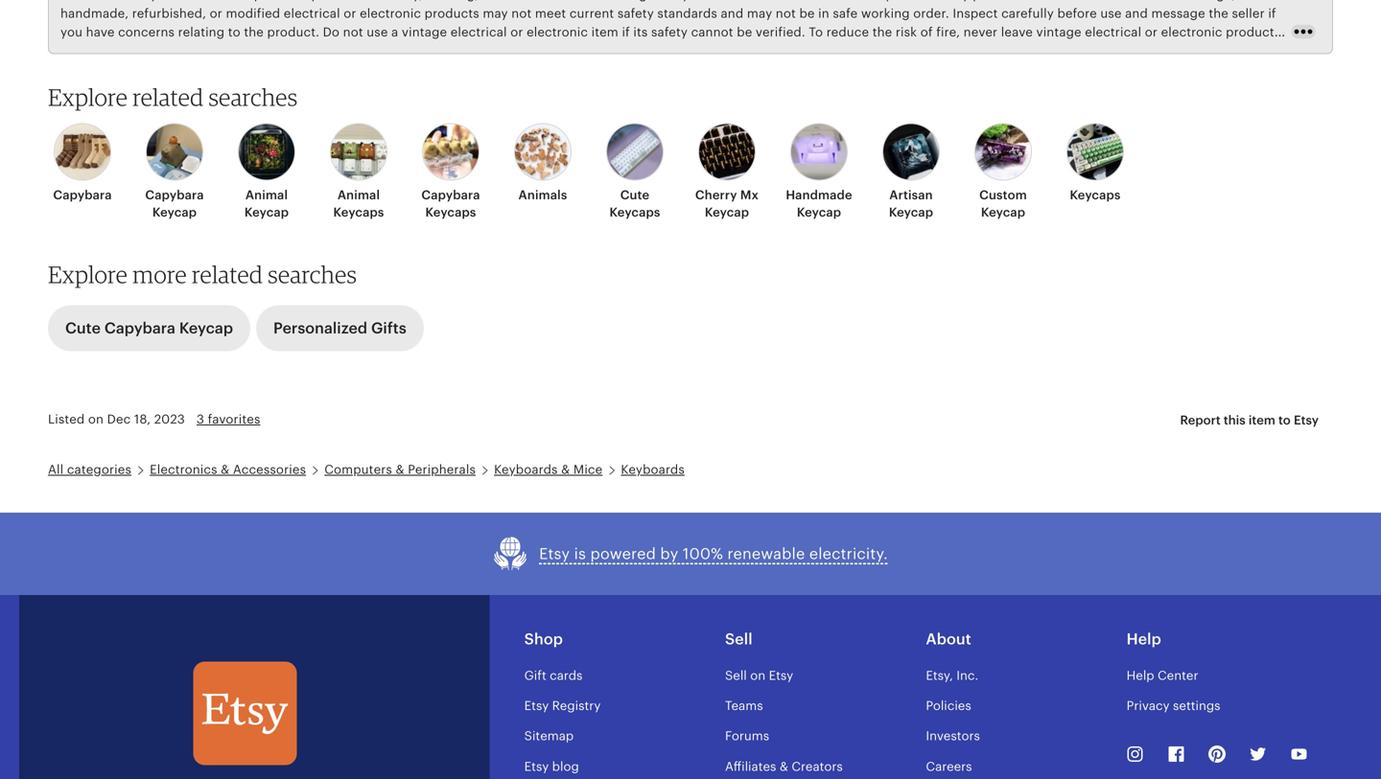 Task type: describe. For each thing, give the bounding box(es) containing it.
100%
[[683, 546, 723, 563]]

item inside etsy assumes no responsibility for the accuracy, labeling, or content of sellers' listings and products. electrical or electronic products may pose a risk of fire or electrocution. vintage, handmade, refurbished, or modified electrical or electronic products may not meet current safety standards and may not be in safe working order. inspect carefully before use and message the seller if you have concerns relating to the product. do not use a vintage electrical or electronic item if its safety cannot be verified. to reduce the risk of fire, never leave vintage electrical or electronic products plugged in unattended. see etsy's
[[592, 25, 619, 40]]

3 favorites
[[197, 413, 260, 427]]

categories
[[67, 463, 131, 477]]

0 horizontal spatial may
[[483, 6, 508, 21]]

keycap inside cherry mx keycap
[[705, 205, 749, 220]]

its
[[634, 25, 648, 40]]

center
[[1158, 669, 1199, 684]]

working
[[861, 6, 910, 21]]

affiliates & creators link
[[725, 760, 843, 775]]

custom keycap link
[[963, 123, 1044, 221]]

1 vertical spatial searches
[[268, 261, 357, 289]]

keycaps for animal keycaps
[[333, 205, 384, 220]]

1 vertical spatial in
[[115, 44, 126, 58]]

1 horizontal spatial of
[[921, 25, 933, 40]]

keycap for custom keycap
[[981, 205, 1026, 220]]

to
[[809, 25, 823, 40]]

unattended.
[[129, 44, 204, 58]]

investors
[[926, 730, 980, 744]]

sell on etsy
[[725, 669, 794, 684]]

capybara for capybara
[[53, 188, 112, 202]]

sell on etsy link
[[725, 669, 794, 684]]

listed on dec 18, 2023
[[48, 413, 185, 427]]

see
[[207, 44, 230, 58]]

accuracy,
[[365, 0, 423, 2]]

etsy registry
[[524, 699, 601, 714]]

do
[[323, 25, 340, 40]]

related inside 'region'
[[133, 83, 204, 111]]

leave
[[1001, 25, 1033, 40]]

1 horizontal spatial and
[[721, 6, 744, 21]]

fire,
[[937, 25, 960, 40]]

1 vertical spatial risk
[[896, 25, 917, 40]]

artisan keycap link
[[871, 123, 952, 221]]

keycap inside cute capybara keycap link
[[179, 320, 233, 337]]

forums link
[[725, 730, 770, 744]]

or up to
[[805, 0, 818, 2]]

privacy
[[1127, 699, 1170, 714]]

animals link
[[503, 123, 583, 204]]

keyboards for keyboards & mice
[[494, 463, 558, 477]]

computers
[[324, 463, 392, 477]]

animal keycap
[[244, 188, 289, 220]]

etsy,
[[926, 669, 953, 684]]

1 horizontal spatial be
[[800, 6, 815, 21]]

1 vertical spatial related
[[192, 261, 263, 289]]

artisan keycap
[[889, 188, 934, 220]]

& for creators
[[780, 760, 789, 775]]

on for listed
[[88, 413, 104, 427]]

accessories
[[233, 463, 306, 477]]

favorites
[[208, 413, 260, 427]]

capybara down explore more related searches
[[104, 320, 176, 337]]

etsy blog link
[[524, 760, 579, 775]]

cherry mx keycap link
[[687, 123, 767, 221]]

or down content on the top
[[511, 25, 523, 40]]

custom keycap
[[980, 188, 1027, 220]]

sell for sell
[[725, 631, 753, 649]]

safe
[[833, 6, 858, 21]]

gifts
[[371, 320, 407, 337]]

registry
[[552, 699, 601, 714]]

0 horizontal spatial be
[[737, 25, 752, 40]]

explore for explore more related searches
[[48, 261, 128, 289]]

current
[[570, 6, 614, 21]]

cards
[[550, 669, 583, 684]]

etsy is powered by 100% renewable electricity.
[[539, 546, 888, 563]]

1 vintage from the left
[[402, 25, 447, 40]]

message
[[1152, 6, 1206, 21]]

report this item to etsy
[[1180, 414, 1319, 428]]

sitemap
[[524, 730, 574, 744]]

gift cards link
[[524, 669, 583, 684]]

gift cards
[[524, 669, 583, 684]]

cute for cute capybara keycap
[[65, 320, 101, 337]]

the left the accuracy,
[[341, 0, 361, 2]]

18,
[[134, 413, 151, 427]]

etsy for etsy blog
[[524, 760, 549, 775]]

to inside "report this item to etsy" "button"
[[1279, 414, 1291, 428]]

handmade keycap
[[786, 188, 853, 220]]

before
[[1058, 6, 1097, 21]]

about
[[926, 631, 972, 649]]

explore related searches
[[48, 83, 298, 111]]

electronic down meet
[[527, 25, 588, 40]]

the down modified
[[244, 25, 264, 40]]

searches inside 'region'
[[209, 83, 298, 111]]

keyboards & mice
[[494, 463, 603, 477]]

2 horizontal spatial and
[[1125, 6, 1148, 21]]

cherry
[[695, 188, 737, 202]]

computers & peripherals link
[[324, 463, 476, 477]]

powered
[[590, 546, 656, 563]]

3
[[197, 413, 204, 427]]

0 vertical spatial safety
[[618, 6, 654, 21]]

keyboards for keyboards link
[[621, 463, 685, 477]]

creators
[[792, 760, 843, 775]]

electronic down message
[[1161, 25, 1223, 40]]

0 horizontal spatial not
[[343, 25, 363, 40]]

cute capybara keycap link
[[48, 306, 250, 352]]

0 horizontal spatial a
[[391, 25, 398, 40]]

etsy inside "report this item to etsy" "button"
[[1294, 414, 1319, 428]]

investors link
[[926, 730, 980, 744]]

0 horizontal spatial and
[[657, 0, 680, 2]]

keyboards link
[[621, 463, 685, 477]]

sell for sell on etsy
[[725, 669, 747, 684]]

2 vertical spatial products
[[1226, 25, 1281, 40]]

keycaps link
[[1055, 123, 1136, 204]]

help for help center
[[1127, 669, 1155, 684]]

modified
[[226, 6, 280, 21]]

1 horizontal spatial products
[[886, 0, 941, 2]]

listings
[[610, 0, 654, 2]]

labeling,
[[426, 0, 479, 2]]

shop
[[524, 631, 563, 649]]

never
[[964, 25, 998, 40]]

etsy is powered by 100% renewable electricity. button
[[493, 536, 888, 573]]

electronics
[[150, 463, 217, 477]]

animals
[[519, 188, 567, 202]]

this
[[1224, 414, 1246, 428]]

concerns
[[118, 25, 175, 40]]

dec
[[107, 413, 131, 427]]

keycaps for capybara keycaps
[[425, 205, 476, 220]]

electronics & accessories link
[[150, 463, 306, 477]]

mice
[[574, 463, 603, 477]]

keycaps right custom
[[1070, 188, 1121, 202]]

settings
[[1173, 699, 1221, 714]]

1 horizontal spatial electrical
[[451, 25, 507, 40]]

keycap for artisan keycap
[[889, 205, 934, 220]]

on for sell
[[750, 669, 766, 684]]

electronic up safe
[[821, 0, 883, 2]]

all categories
[[48, 463, 131, 477]]

responsibility
[[236, 0, 317, 2]]

electrical
[[745, 0, 802, 2]]

1 horizontal spatial if
[[1269, 6, 1277, 21]]

all
[[48, 463, 64, 477]]

reduce
[[827, 25, 869, 40]]

keycap for capybara keycap
[[152, 205, 197, 220]]



Task type: vqa. For each thing, say whether or not it's contained in the screenshot.
middle products
yes



Task type: locate. For each thing, give the bounding box(es) containing it.
all categories link
[[48, 463, 131, 477]]

1 keyboards from the left
[[494, 463, 558, 477]]

if right seller
[[1269, 6, 1277, 21]]

0 vertical spatial item
[[592, 25, 619, 40]]

related
[[133, 83, 204, 111], [192, 261, 263, 289]]

capybara left animals
[[422, 188, 480, 202]]

may down content on the top
[[483, 6, 508, 21]]

of
[[549, 0, 562, 2], [1041, 0, 1054, 2], [921, 25, 933, 40]]

cute keycaps link
[[595, 123, 675, 221]]

0 horizontal spatial for
[[321, 0, 338, 2]]

animal left capybara keycaps
[[338, 188, 380, 202]]

etsy's
[[233, 44, 267, 58]]

item right this
[[1249, 414, 1276, 428]]

etsy inside etsy is powered by 100% renewable electricity. button
[[539, 546, 570, 563]]

capybara keycaps
[[422, 188, 480, 220]]

1 horizontal spatial use
[[1101, 6, 1122, 21]]

gift
[[524, 669, 547, 684]]

use down electrocution.
[[1101, 6, 1122, 21]]

help up help center "link"
[[1127, 631, 1162, 649]]

0 vertical spatial products
[[886, 0, 941, 2]]

searches up personalized
[[268, 261, 357, 289]]

animal for animal keycap
[[245, 188, 288, 202]]

animal keycaps
[[333, 188, 384, 220]]

for up do
[[321, 0, 338, 2]]

explore inside explore related searches 'region'
[[48, 83, 128, 111]]

0 horizontal spatial animal
[[245, 188, 288, 202]]

relating
[[178, 25, 225, 40]]

1 horizontal spatial risk
[[1016, 0, 1038, 2]]

etsy
[[132, 0, 157, 2], [1294, 414, 1319, 428], [539, 546, 570, 563], [769, 669, 794, 684], [524, 699, 549, 714], [524, 760, 549, 775]]

explore more related searches
[[48, 261, 357, 289]]

policies
[[926, 699, 972, 714]]

verified.
[[756, 25, 806, 40]]

risk up carefully
[[1016, 0, 1038, 2]]

keycap inside handmade keycap
[[797, 205, 842, 220]]

by
[[660, 546, 679, 563]]

cute inside cute keycaps
[[620, 188, 650, 202]]

electrical up product.
[[284, 6, 340, 21]]

a
[[1006, 0, 1013, 2], [391, 25, 398, 40]]

personalized
[[273, 320, 368, 337]]

1 vertical spatial if
[[622, 25, 630, 40]]

0 vertical spatial in
[[818, 6, 830, 21]]

keycaps left cherry mx keycap
[[610, 205, 661, 220]]

be up to
[[800, 6, 815, 21]]

sellers'
[[565, 0, 607, 2]]

1 horizontal spatial for
[[352, 44, 369, 58]]

1 horizontal spatial may
[[747, 6, 773, 21]]

capybara keycap
[[145, 188, 204, 220]]

& for mice
[[561, 463, 570, 477]]

1 vertical spatial item
[[1249, 414, 1276, 428]]

0 horizontal spatial risk
[[896, 25, 917, 40]]

1 vertical spatial be
[[737, 25, 752, 40]]

not down electrical
[[776, 6, 796, 21]]

vintage down before
[[1037, 25, 1082, 40]]

may up the inspect
[[944, 0, 970, 2]]

1 horizontal spatial more
[[373, 44, 404, 58]]

and down electrocution.
[[1125, 6, 1148, 21]]

the down 'vintage,'
[[1209, 6, 1229, 21]]

1 vertical spatial for
[[352, 44, 369, 58]]

keycap inside artisan keycap link
[[889, 205, 934, 220]]

2023
[[154, 413, 185, 427]]

0 vertical spatial cute
[[620, 188, 650, 202]]

or left content on the top
[[482, 0, 495, 2]]

0 horizontal spatial more
[[133, 261, 187, 289]]

risk down working
[[896, 25, 917, 40]]

animal left 'animal keycaps'
[[245, 188, 288, 202]]

to up etsy's
[[228, 25, 241, 40]]

for down the accuracy,
[[352, 44, 369, 58]]

cute up "listed"
[[65, 320, 101, 337]]

refurbished,
[[132, 6, 206, 21]]

cute for cute keycaps
[[620, 188, 650, 202]]

keycaps
[[1070, 188, 1121, 202], [333, 205, 384, 220], [425, 205, 476, 220], [610, 205, 661, 220]]

and down products.
[[721, 6, 744, 21]]

1 horizontal spatial animal
[[338, 188, 380, 202]]

on up teams link
[[750, 669, 766, 684]]

1 vertical spatial to
[[1279, 414, 1291, 428]]

related down animal keycap
[[192, 261, 263, 289]]

0 horizontal spatial of
[[549, 0, 562, 2]]

& right computers
[[396, 463, 405, 477]]

affiliates & creators
[[725, 760, 843, 775]]

products up the order.
[[886, 0, 941, 2]]

capybara up explore more related searches
[[145, 188, 204, 202]]

searches
[[209, 83, 298, 111], [268, 261, 357, 289]]

use
[[1101, 6, 1122, 21], [367, 25, 388, 40]]

& for accessories
[[221, 463, 230, 477]]

or down no
[[210, 6, 222, 21]]

safety down 'listings'
[[618, 6, 654, 21]]

0 vertical spatial more
[[373, 44, 404, 58]]

keycap for animal keycap
[[244, 205, 289, 220]]

custom
[[980, 188, 1027, 202]]

electrocution.
[[1097, 0, 1182, 2]]

keycap inside capybara keycap
[[152, 205, 197, 220]]

electronic
[[821, 0, 883, 2], [360, 6, 421, 21], [527, 25, 588, 40], [1161, 25, 1223, 40]]

to
[[228, 25, 241, 40], [1279, 414, 1291, 428]]

& left creators
[[780, 760, 789, 775]]

report
[[1180, 414, 1221, 428]]

to right this
[[1279, 414, 1291, 428]]

handmade
[[786, 188, 853, 202]]

0 vertical spatial to
[[228, 25, 241, 40]]

animal for animal keycaps
[[338, 188, 380, 202]]

0 vertical spatial for
[[321, 0, 338, 2]]

0 horizontal spatial in
[[115, 44, 126, 58]]

personalized gifts
[[273, 320, 407, 337]]

forums
[[725, 730, 770, 744]]

1 vertical spatial products
[[425, 6, 479, 21]]

& right electronics
[[221, 463, 230, 477]]

etsy, inc.
[[926, 669, 979, 684]]

etsy for etsy registry
[[524, 699, 549, 714]]

1 animal from the left
[[245, 188, 288, 202]]

0 vertical spatial if
[[1269, 6, 1277, 21]]

not down content on the top
[[512, 6, 532, 21]]

not
[[512, 6, 532, 21], [776, 6, 796, 21], [343, 25, 363, 40]]

cute left cherry
[[620, 188, 650, 202]]

animal inside animal keycap
[[245, 188, 288, 202]]

in down concerns
[[115, 44, 126, 58]]

0 horizontal spatial use
[[367, 25, 388, 40]]

of up meet
[[549, 0, 562, 2]]

& left mice
[[561, 463, 570, 477]]

artisan
[[890, 188, 933, 202]]

the
[[341, 0, 361, 2], [1209, 6, 1229, 21], [244, 25, 264, 40], [873, 25, 893, 40]]

2 horizontal spatial may
[[944, 0, 970, 2]]

keycap inside animal keycap 'link'
[[244, 205, 289, 220]]

to inside etsy assumes no responsibility for the accuracy, labeling, or content of sellers' listings and products. electrical or electronic products may pose a risk of fire or electrocution. vintage, handmade, refurbished, or modified electrical or electronic products may not meet current safety standards and may not be in safe working order. inspect carefully before use and message the seller if you have concerns relating to the product. do not use a vintage electrical or electronic item if its safety cannot be verified. to reduce the risk of fire, never leave vintage electrical or electronic products plugged in unattended. see etsy's
[[228, 25, 241, 40]]

capybara for capybara keycaps
[[422, 188, 480, 202]]

of down the order.
[[921, 25, 933, 40]]

explore up cute capybara keycap link on the left top of page
[[48, 261, 128, 289]]

safety down standards
[[651, 25, 688, 40]]

the down working
[[873, 25, 893, 40]]

0 vertical spatial related
[[133, 83, 204, 111]]

keycap inside custom keycap
[[981, 205, 1026, 220]]

or up for more information.
[[344, 6, 356, 21]]

0 horizontal spatial keyboards
[[494, 463, 558, 477]]

0 horizontal spatial vintage
[[402, 25, 447, 40]]

2 horizontal spatial electrical
[[1085, 25, 1142, 40]]

no
[[217, 0, 232, 2]]

etsy for etsy is powered by 100% renewable electricity.
[[539, 546, 570, 563]]

cute keycaps
[[610, 188, 661, 220]]

more up cute capybara keycap
[[133, 261, 187, 289]]

a right pose
[[1006, 0, 1013, 2]]

1 horizontal spatial in
[[818, 6, 830, 21]]

electronic down the accuracy,
[[360, 6, 421, 21]]

etsy left is
[[539, 546, 570, 563]]

inspect
[[953, 6, 998, 21]]

may down electrical
[[747, 6, 773, 21]]

keycaps inside capybara keycaps
[[425, 205, 476, 220]]

0 vertical spatial a
[[1006, 0, 1013, 2]]

computers & peripherals
[[324, 463, 476, 477]]

0 horizontal spatial on
[[88, 413, 104, 427]]

animal
[[245, 188, 288, 202], [338, 188, 380, 202]]

1 explore from the top
[[48, 83, 128, 111]]

1 horizontal spatial a
[[1006, 0, 1013, 2]]

cute capybara keycap
[[65, 320, 233, 337]]

teams link
[[725, 699, 763, 714]]

1 vertical spatial cute
[[65, 320, 101, 337]]

pose
[[973, 0, 1003, 2]]

0 vertical spatial explore
[[48, 83, 128, 111]]

0 horizontal spatial products
[[425, 6, 479, 21]]

keycaps for cute keycaps
[[610, 205, 661, 220]]

listed
[[48, 413, 85, 427]]

searches down etsy's
[[209, 83, 298, 111]]

0 vertical spatial sell
[[725, 631, 753, 649]]

0 horizontal spatial electrical
[[284, 6, 340, 21]]

explore for explore related searches
[[48, 83, 128, 111]]

or up before
[[1081, 0, 1093, 2]]

if left its
[[622, 25, 630, 40]]

item down current
[[592, 25, 619, 40]]

standards
[[658, 6, 718, 21]]

etsy right this
[[1294, 414, 1319, 428]]

2 vintage from the left
[[1037, 25, 1082, 40]]

or down message
[[1145, 25, 1158, 40]]

teams
[[725, 699, 763, 714]]

0 horizontal spatial if
[[622, 25, 630, 40]]

products
[[886, 0, 941, 2], [425, 6, 479, 21], [1226, 25, 1281, 40]]

capybara for capybara keycap
[[145, 188, 204, 202]]

item
[[592, 25, 619, 40], [1249, 414, 1276, 428]]

2 horizontal spatial of
[[1041, 0, 1054, 2]]

1 horizontal spatial item
[[1249, 414, 1276, 428]]

keycap for handmade keycap
[[797, 205, 842, 220]]

item inside "button"
[[1249, 414, 1276, 428]]

products down labeling,
[[425, 6, 479, 21]]

on left 'dec'
[[88, 413, 104, 427]]

personalized gifts link
[[256, 306, 424, 352]]

products down seller
[[1226, 25, 1281, 40]]

for inside etsy assumes no responsibility for the accuracy, labeling, or content of sellers' listings and products. electrical or electronic products may pose a risk of fire or electrocution. vintage, handmade, refurbished, or modified electrical or electronic products may not meet current safety standards and may not be in safe working order. inspect carefully before use and message the seller if you have concerns relating to the product. do not use a vintage electrical or electronic item if its safety cannot be verified. to reduce the risk of fire, never leave vintage electrical or electronic products plugged in unattended. see etsy's
[[321, 0, 338, 2]]

1 horizontal spatial vintage
[[1037, 25, 1082, 40]]

keyboards left mice
[[494, 463, 558, 477]]

seller
[[1232, 6, 1265, 21]]

carefully
[[1002, 6, 1054, 21]]

keycaps right animal keycap
[[333, 205, 384, 220]]

0 vertical spatial searches
[[209, 83, 298, 111]]

electrical down electrocution.
[[1085, 25, 1142, 40]]

keycaps right 'animal keycaps'
[[425, 205, 476, 220]]

1 vertical spatial safety
[[651, 25, 688, 40]]

keyboards right mice
[[621, 463, 685, 477]]

1 horizontal spatial keyboards
[[621, 463, 685, 477]]

etsy up refurbished,
[[132, 0, 157, 2]]

have
[[86, 25, 115, 40]]

help for help
[[1127, 631, 1162, 649]]

0 vertical spatial use
[[1101, 6, 1122, 21]]

information.
[[408, 44, 482, 58]]

1 horizontal spatial to
[[1279, 414, 1291, 428]]

2 horizontal spatial not
[[776, 6, 796, 21]]

0 vertical spatial risk
[[1016, 0, 1038, 2]]

1 vertical spatial more
[[133, 261, 187, 289]]

animal inside 'animal keycaps'
[[338, 188, 380, 202]]

not right do
[[343, 25, 363, 40]]

0 vertical spatial help
[[1127, 631, 1162, 649]]

careers
[[926, 760, 972, 775]]

2 horizontal spatial products
[[1226, 25, 1281, 40]]

explore down the plugged on the left top of the page
[[48, 83, 128, 111]]

1 horizontal spatial cute
[[620, 188, 650, 202]]

be
[[800, 6, 815, 21], [737, 25, 752, 40]]

vintage up for more information.
[[402, 25, 447, 40]]

affiliates
[[725, 760, 777, 775]]

etsy down gift on the bottom
[[524, 699, 549, 714]]

be right cannot
[[737, 25, 752, 40]]

2 explore from the top
[[48, 261, 128, 289]]

2 keyboards from the left
[[621, 463, 685, 477]]

capybara keycaps link
[[411, 123, 491, 221]]

2 help from the top
[[1127, 669, 1155, 684]]

for
[[321, 0, 338, 2], [352, 44, 369, 58]]

1 vertical spatial help
[[1127, 669, 1155, 684]]

careers link
[[926, 760, 972, 775]]

vintage,
[[1186, 0, 1236, 2]]

a up for more information.
[[391, 25, 398, 40]]

1 vertical spatial on
[[750, 669, 766, 684]]

and up standards
[[657, 0, 680, 2]]

capybara left capybara keycap
[[53, 188, 112, 202]]

2 animal from the left
[[338, 188, 380, 202]]

more down the accuracy,
[[373, 44, 404, 58]]

etsy for etsy assumes no responsibility for the accuracy, labeling, or content of sellers' listings and products. electrical or electronic products may pose a risk of fire or electrocution. vintage, handmade, refurbished, or modified electrical or electronic products may not meet current safety standards and may not be in safe working order. inspect carefully before use and message the seller if you have concerns relating to the product. do not use a vintage electrical or electronic item if its safety cannot be verified. to reduce the risk of fire, never leave vintage electrical or electronic products plugged in unattended. see etsy's
[[132, 0, 157, 2]]

1 vertical spatial explore
[[48, 261, 128, 289]]

sitemap link
[[524, 730, 574, 744]]

help center
[[1127, 669, 1199, 684]]

help up privacy
[[1127, 669, 1155, 684]]

etsy left blog
[[524, 760, 549, 775]]

1 vertical spatial sell
[[725, 669, 747, 684]]

in
[[818, 6, 830, 21], [115, 44, 126, 58]]

sell up teams link
[[725, 669, 747, 684]]

0 horizontal spatial cute
[[65, 320, 101, 337]]

products.
[[683, 0, 742, 2]]

0 horizontal spatial item
[[592, 25, 619, 40]]

0 vertical spatial be
[[800, 6, 815, 21]]

1 vertical spatial use
[[367, 25, 388, 40]]

handmade,
[[60, 6, 129, 21]]

more for for
[[373, 44, 404, 58]]

1 sell from the top
[[725, 631, 753, 649]]

keyboards
[[494, 463, 558, 477], [621, 463, 685, 477]]

& for peripherals
[[396, 463, 405, 477]]

1 help from the top
[[1127, 631, 1162, 649]]

animal keycaps link
[[319, 123, 399, 221]]

0 horizontal spatial to
[[228, 25, 241, 40]]

sell up sell on etsy link
[[725, 631, 753, 649]]

explore related searches region
[[36, 83, 1345, 256]]

related down the unattended.
[[133, 83, 204, 111]]

use down the accuracy,
[[367, 25, 388, 40]]

1 vertical spatial a
[[391, 25, 398, 40]]

of left fire
[[1041, 0, 1054, 2]]

0 vertical spatial on
[[88, 413, 104, 427]]

meet
[[535, 6, 566, 21]]

etsy assumes no responsibility for the accuracy, labeling, or content of sellers' listings and products. electrical or electronic products may pose a risk of fire or electrocution. vintage, handmade, refurbished, or modified electrical or electronic products may not meet current safety standards and may not be in safe working order. inspect carefully before use and message the seller if you have concerns relating to the product. do not use a vintage electrical or electronic item if its safety cannot be verified. to reduce the risk of fire, never leave vintage electrical or electronic products plugged in unattended. see etsy's
[[60, 0, 1281, 58]]

report this item to etsy button
[[1166, 404, 1334, 438]]

2 sell from the top
[[725, 669, 747, 684]]

in up to
[[818, 6, 830, 21]]

1 horizontal spatial on
[[750, 669, 766, 684]]

etsy up forums
[[769, 669, 794, 684]]

1 horizontal spatial not
[[512, 6, 532, 21]]

electrical up information.
[[451, 25, 507, 40]]

etsy inside etsy assumes no responsibility for the accuracy, labeling, or content of sellers' listings and products. electrical or electronic products may pose a risk of fire or electrocution. vintage, handmade, refurbished, or modified electrical or electronic products may not meet current safety standards and may not be in safe working order. inspect carefully before use and message the seller if you have concerns relating to the product. do not use a vintage electrical or electronic item if its safety cannot be verified. to reduce the risk of fire, never leave vintage electrical or electronic products plugged in unattended. see etsy's
[[132, 0, 157, 2]]

more for explore
[[133, 261, 187, 289]]



